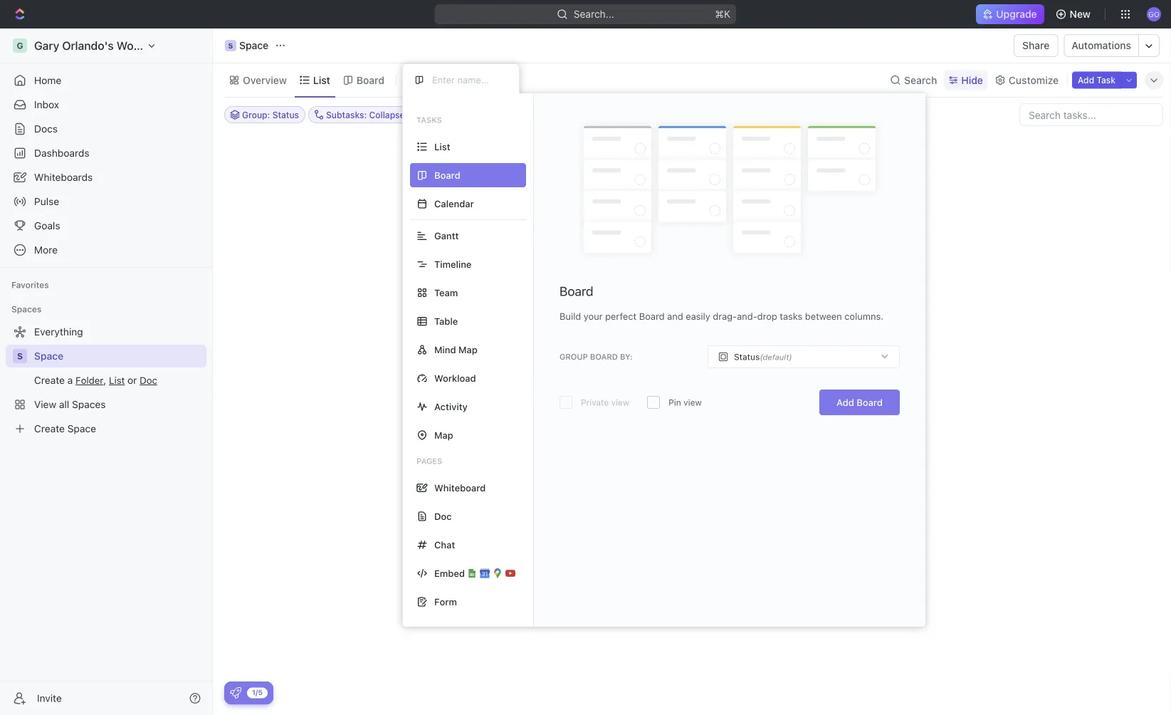 Task type: vqa. For each thing, say whether or not it's contained in the screenshot.
'Pulse'
yes



Task type: describe. For each thing, give the bounding box(es) containing it.
assignees
[[571, 110, 613, 120]]

0 vertical spatial space
[[239, 40, 269, 51]]

board link
[[354, 70, 385, 90]]

tasks
[[417, 115, 442, 125]]

upgrade
[[997, 8, 1037, 20]]

(default)
[[760, 353, 792, 362]]

new
[[1070, 8, 1091, 20]]

inbox
[[34, 99, 59, 110]]

inbox link
[[6, 93, 207, 116]]

list link
[[310, 70, 330, 90]]

1 horizontal spatial map
[[459, 344, 478, 355]]

spaces
[[11, 304, 42, 314]]

automations
[[1072, 40, 1132, 51]]

0 horizontal spatial map
[[434, 430, 453, 441]]

group board by:
[[560, 352, 633, 362]]

perfect
[[605, 311, 637, 322]]

and
[[667, 311, 683, 322]]

overview link
[[240, 70, 287, 90]]

team
[[434, 287, 458, 298]]

between
[[805, 311, 842, 322]]

drag-
[[713, 311, 737, 322]]

pages
[[417, 457, 443, 466]]

onboarding checklist button element
[[230, 687, 241, 699]]

overview
[[243, 74, 287, 86]]

and-
[[737, 311, 758, 322]]

easily
[[686, 311, 711, 322]]

dashboards link
[[6, 142, 207, 165]]

calendar
[[434, 198, 474, 209]]

build
[[560, 311, 581, 322]]

docs link
[[6, 118, 207, 140]]

doc
[[434, 511, 452, 522]]

pin view
[[669, 398, 702, 407]]

view for private view
[[611, 398, 630, 407]]

hide button
[[711, 106, 741, 123]]

upgrade link
[[977, 4, 1045, 24]]

Search tasks... text field
[[1021, 104, 1163, 125]]

status
[[734, 352, 760, 362]]

mind
[[434, 344, 456, 355]]

invite
[[37, 692, 62, 704]]

space, , element inside space tree
[[13, 349, 27, 363]]

s for s space
[[228, 41, 233, 49]]

Enter name... field
[[431, 74, 508, 86]]

home link
[[6, 69, 207, 92]]

new button
[[1050, 3, 1100, 26]]

space inside "link"
[[34, 350, 63, 362]]

search
[[905, 74, 937, 86]]

whiteboard
[[434, 483, 486, 493]]

form
[[434, 596, 457, 607]]

workload
[[434, 373, 476, 384]]

build your perfect board and easily drag-and-drop tasks between columns.
[[560, 311, 884, 322]]

group
[[560, 352, 588, 362]]

hide inside button
[[716, 110, 735, 120]]

1 horizontal spatial list
[[434, 141, 450, 152]]

space link
[[34, 345, 204, 367]]

hide inside dropdown button
[[962, 74, 984, 86]]

s space
[[228, 40, 269, 51]]

goals link
[[6, 214, 207, 237]]

sidebar navigation
[[0, 28, 213, 715]]

chat
[[434, 539, 455, 550]]

space tree
[[6, 320, 207, 440]]

favorites button
[[6, 276, 55, 293]]



Task type: locate. For each thing, give the bounding box(es) containing it.
1 horizontal spatial hide
[[962, 74, 984, 86]]

pulse
[[34, 196, 59, 207]]

embed
[[434, 568, 465, 579]]

1 vertical spatial s
[[17, 351, 23, 361]]

view
[[421, 74, 444, 86]]

search button
[[886, 70, 942, 90]]

space
[[239, 40, 269, 51], [34, 350, 63, 362]]

private
[[581, 398, 609, 407]]

1 vertical spatial map
[[434, 430, 453, 441]]

1 horizontal spatial space, , element
[[225, 40, 236, 51]]

share button
[[1014, 34, 1059, 57]]

search...
[[574, 8, 615, 20]]

⌘k
[[715, 8, 731, 20]]

s for s
[[17, 351, 23, 361]]

list
[[313, 74, 330, 86], [434, 141, 450, 152]]

private view
[[581, 398, 630, 407]]

onboarding checklist button image
[[230, 687, 241, 699]]

s inside s space
[[228, 41, 233, 49]]

pulse link
[[6, 190, 207, 213]]

hide button
[[945, 70, 988, 90]]

assignees button
[[553, 106, 619, 123]]

s inside tree
[[17, 351, 23, 361]]

0 horizontal spatial list
[[313, 74, 330, 86]]

0 vertical spatial hide
[[962, 74, 984, 86]]

customize
[[1009, 74, 1059, 86]]

0 horizontal spatial space, , element
[[13, 349, 27, 363]]

drop
[[758, 311, 778, 322]]

add
[[1078, 75, 1095, 85], [837, 397, 855, 408]]

1 vertical spatial list
[[434, 141, 450, 152]]

0 vertical spatial add
[[1078, 75, 1095, 85]]

map
[[459, 344, 478, 355], [434, 430, 453, 441]]

board
[[357, 74, 385, 86], [560, 284, 594, 299], [639, 311, 665, 322], [857, 397, 883, 408]]

board
[[590, 352, 618, 362]]

1/5
[[252, 688, 263, 697]]

share
[[1023, 40, 1050, 51]]

view right pin
[[684, 398, 702, 407]]

gantt
[[434, 230, 459, 241]]

space down the spaces
[[34, 350, 63, 362]]

0 horizontal spatial add
[[837, 397, 855, 408]]

docs
[[34, 123, 58, 135]]

map down activity
[[434, 430, 453, 441]]

customize button
[[991, 70, 1063, 90]]

pin
[[669, 398, 681, 407]]

add for add task
[[1078, 75, 1095, 85]]

table
[[434, 316, 458, 327]]

add task
[[1078, 75, 1116, 85]]

1 horizontal spatial space
[[239, 40, 269, 51]]

list inside list link
[[313, 74, 330, 86]]

view
[[611, 398, 630, 407], [684, 398, 702, 407]]

space up 'overview' link
[[239, 40, 269, 51]]

add inside button
[[1078, 75, 1095, 85]]

whiteboards link
[[6, 166, 207, 189]]

2 view from the left
[[684, 398, 702, 407]]

tasks
[[780, 311, 803, 322]]

0 vertical spatial map
[[459, 344, 478, 355]]

list left board link
[[313, 74, 330, 86]]

timeline
[[434, 259, 472, 270]]

1 vertical spatial hide
[[716, 110, 735, 120]]

dashboards
[[34, 147, 89, 159]]

status (default)
[[734, 352, 792, 362]]

favorites
[[11, 280, 49, 290]]

whiteboards
[[34, 171, 93, 183]]

view right private
[[611, 398, 630, 407]]

list down tasks
[[434, 141, 450, 152]]

1 horizontal spatial view
[[684, 398, 702, 407]]

your
[[584, 311, 603, 322]]

0 vertical spatial s
[[228, 41, 233, 49]]

add task button
[[1073, 72, 1122, 89]]

home
[[34, 74, 61, 86]]

automations button
[[1065, 35, 1139, 56]]

0 horizontal spatial space
[[34, 350, 63, 362]]

0 horizontal spatial s
[[17, 351, 23, 361]]

goals
[[34, 220, 60, 231]]

0 vertical spatial list
[[313, 74, 330, 86]]

view button
[[402, 63, 449, 97]]

map right mind in the left of the page
[[459, 344, 478, 355]]

add for add board
[[837, 397, 855, 408]]

1 horizontal spatial s
[[228, 41, 233, 49]]

0 horizontal spatial hide
[[716, 110, 735, 120]]

view button
[[402, 70, 449, 90]]

hide
[[962, 74, 984, 86], [716, 110, 735, 120]]

1 vertical spatial space
[[34, 350, 63, 362]]

space, , element
[[225, 40, 236, 51], [13, 349, 27, 363]]

task
[[1097, 75, 1116, 85]]

1 vertical spatial space, , element
[[13, 349, 27, 363]]

mind map
[[434, 344, 478, 355]]

columns.
[[845, 311, 884, 322]]

0 horizontal spatial view
[[611, 398, 630, 407]]

1 horizontal spatial add
[[1078, 75, 1095, 85]]

by:
[[620, 352, 633, 362]]

s
[[228, 41, 233, 49], [17, 351, 23, 361]]

activity
[[434, 401, 468, 412]]

0 vertical spatial space, , element
[[225, 40, 236, 51]]

1 vertical spatial add
[[837, 397, 855, 408]]

1 view from the left
[[611, 398, 630, 407]]

add board
[[837, 397, 883, 408]]

view for pin view
[[684, 398, 702, 407]]



